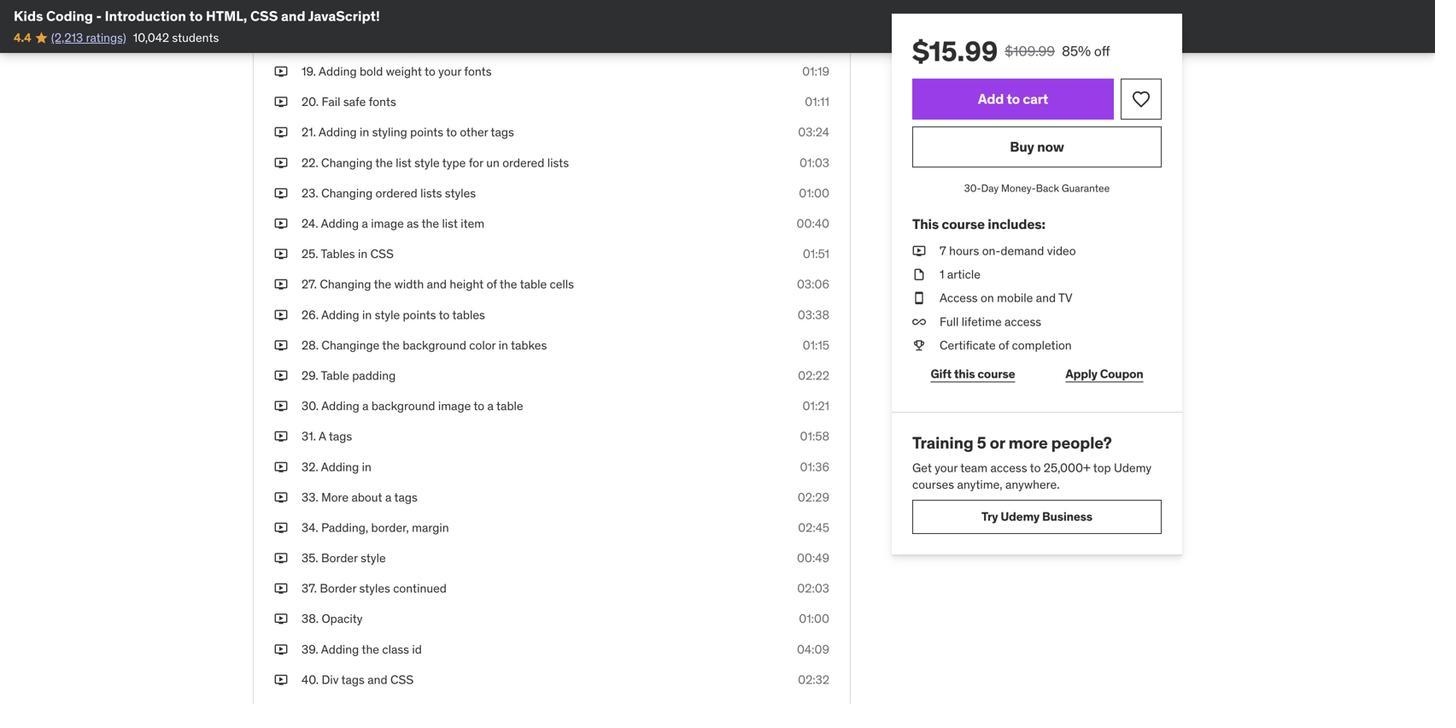 Task type: describe. For each thing, give the bounding box(es) containing it.
xsmall image for 23. changing ordered lists styles
[[274, 185, 288, 202]]

includes:
[[988, 215, 1046, 233]]

bold
[[360, 64, 383, 79]]

03:24
[[798, 125, 830, 140]]

1
[[940, 267, 945, 282]]

tables
[[452, 307, 485, 322]]

to inside button
[[1007, 90, 1020, 108]]

apply coupon
[[1066, 366, 1144, 382]]

people?
[[1052, 432, 1112, 453]]

02:22
[[798, 368, 830, 383]]

24.
[[302, 216, 318, 231]]

border,
[[371, 520, 409, 535]]

in up about on the left bottom
[[362, 459, 372, 474]]

0 horizontal spatial image
[[371, 216, 404, 231]]

0 vertical spatial list
[[396, 155, 412, 170]]

tv
[[1059, 290, 1073, 306]]

completion
[[1012, 337, 1072, 353]]

22. changing the list style type for un ordered lists
[[302, 155, 569, 170]]

adding for 39.
[[321, 642, 359, 657]]

coupon
[[1100, 366, 1144, 382]]

1 vertical spatial style
[[375, 307, 400, 322]]

1 horizontal spatial list
[[442, 216, 458, 231]]

item
[[461, 216, 485, 231]]

xsmall image for 26. adding in style points to tables
[[274, 307, 288, 323]]

continued
[[393, 581, 447, 596]]

xsmall image for 37. border styles continued
[[274, 580, 288, 597]]

03:06
[[797, 277, 830, 292]]

20.
[[302, 94, 319, 109]]

width
[[394, 277, 424, 292]]

border for 35.
[[321, 550, 358, 566]]

adding for 21.
[[319, 125, 357, 140]]

35.
[[302, 550, 318, 566]]

- for font
[[345, 3, 350, 18]]

31.
[[302, 429, 316, 444]]

gift
[[931, 366, 952, 382]]

ratings)
[[86, 30, 126, 45]]

buy now
[[1010, 138, 1064, 155]]

more
[[321, 489, 349, 505]]

points for style
[[403, 307, 436, 322]]

0 vertical spatial css
[[250, 7, 278, 25]]

01:19
[[802, 64, 830, 79]]

and down 39. adding the class id
[[368, 672, 388, 687]]

7
[[940, 243, 946, 258]]

01:36
[[800, 459, 830, 474]]

in for styling
[[360, 125, 369, 140]]

1 horizontal spatial of
[[999, 337, 1009, 353]]

02:29
[[798, 489, 830, 505]]

xsmall image for 34. padding, border, margin
[[274, 519, 288, 536]]

color
[[469, 337, 496, 353]]

the right height
[[500, 277, 517, 292]]

table
[[321, 368, 349, 383]]

full
[[940, 314, 959, 329]]

or
[[990, 432, 1005, 453]]

in right color at left
[[499, 337, 508, 353]]

27.
[[302, 277, 317, 292]]

39.
[[302, 642, 318, 657]]

33. more about a tags
[[302, 489, 418, 505]]

01:00 for 23. changing ordered lists styles
[[799, 185, 830, 201]]

for
[[469, 155, 483, 170]]

back
[[1036, 182, 1059, 195]]

a
[[319, 429, 326, 444]]

the for background
[[382, 337, 400, 353]]

day
[[981, 182, 999, 195]]

0 horizontal spatial ordered
[[376, 185, 418, 201]]

and left tv
[[1036, 290, 1056, 306]]

0 vertical spatial styles
[[353, 3, 384, 18]]

20. fail safe fonts
[[302, 94, 396, 109]]

the right the as
[[422, 216, 439, 231]]

wishlist image
[[1131, 89, 1152, 109]]

introduction
[[105, 7, 186, 25]]

this course includes:
[[913, 215, 1046, 233]]

to left tables
[[439, 307, 450, 322]]

1 article
[[940, 267, 981, 282]]

mobile
[[997, 290, 1033, 306]]

0 vertical spatial access
[[1005, 314, 1042, 329]]

background for image
[[372, 398, 435, 414]]

weight
[[386, 64, 422, 79]]

course inside gift this course link
[[978, 366, 1015, 382]]

30.
[[302, 398, 319, 414]]

17.
[[302, 3, 315, 18]]

anytime,
[[957, 477, 1003, 492]]

32. adding in
[[302, 459, 372, 474]]

21.
[[302, 125, 316, 140]]

01:21
[[803, 398, 830, 414]]

$15.99 $109.99 85% off
[[913, 34, 1111, 68]]

to down color at left
[[474, 398, 485, 414]]

access inside training 5 or more people? get your team access to 25,000+ top udemy courses anytime, anywhere.
[[991, 460, 1028, 475]]

85%
[[1062, 42, 1091, 60]]

the for width
[[374, 277, 392, 292]]

apply coupon button
[[1047, 357, 1162, 391]]

xsmall image for 24. adding a image as  the list item
[[274, 215, 288, 232]]

try udemy business
[[982, 509, 1093, 524]]

and left font
[[281, 7, 306, 25]]

19.
[[302, 64, 316, 79]]

38. opacity
[[302, 611, 363, 627]]

buy now button
[[913, 126, 1162, 167]]

demand
[[1001, 243, 1044, 258]]

xsmall image for 38. opacity
[[274, 611, 288, 627]]

04:09
[[797, 642, 830, 657]]

students
[[172, 30, 219, 45]]

full lifetime access
[[940, 314, 1042, 329]]

certificate of completion
[[940, 337, 1072, 353]]

1 vertical spatial image
[[438, 398, 471, 414]]

00:40
[[797, 216, 830, 231]]

0 horizontal spatial your
[[438, 64, 461, 79]]

your inside training 5 or more people? get your team access to 25,000+ top udemy courses anytime, anywhere.
[[935, 460, 958, 475]]

xsmall image for 20. fail safe fonts
[[274, 94, 288, 110]]

34.
[[302, 520, 318, 535]]

access on mobile and tv
[[940, 290, 1073, 306]]

opacity
[[322, 611, 363, 627]]

02:32
[[798, 672, 830, 687]]

buy
[[1010, 138, 1035, 155]]

tags right "other"
[[491, 125, 514, 140]]

xsmall image left 1
[[913, 266, 926, 283]]

0 vertical spatial style
[[415, 155, 440, 170]]

a down padding
[[362, 398, 369, 414]]

tags right div
[[341, 672, 365, 687]]

tags right a
[[329, 429, 352, 444]]

19. adding bold weight to your fonts
[[302, 64, 492, 79]]

2 vertical spatial styles
[[359, 581, 390, 596]]



Task type: locate. For each thing, give the bounding box(es) containing it.
0 vertical spatial your
[[438, 64, 461, 79]]

xsmall image left 33.
[[274, 489, 288, 506]]

02:45
[[798, 520, 830, 535]]

in for css
[[358, 246, 368, 262]]

1 vertical spatial 01:00
[[799, 611, 830, 627]]

2 vertical spatial changing
[[320, 277, 371, 292]]

xsmall image left the 27.
[[274, 276, 288, 293]]

xsmall image left 7 on the right top of page
[[913, 243, 926, 259]]

margin
[[412, 520, 449, 535]]

udemy right try
[[1001, 509, 1040, 524]]

xsmall image left access
[[913, 290, 926, 307]]

font
[[318, 3, 342, 18]]

0 horizontal spatial fonts
[[369, 94, 396, 109]]

tables
[[321, 246, 355, 262]]

changing right 23.
[[321, 185, 373, 201]]

this
[[954, 366, 975, 382]]

0 vertical spatial border
[[321, 550, 358, 566]]

cells
[[550, 277, 574, 292]]

adding right the "21."
[[319, 125, 357, 140]]

0 horizontal spatial -
[[96, 7, 102, 25]]

27. changing the width and height of the table cells
[[302, 277, 574, 292]]

style up 37. border styles continued
[[361, 550, 386, 566]]

in for style
[[362, 307, 372, 322]]

style left type at the left of the page
[[415, 155, 440, 170]]

2 vertical spatial css
[[390, 672, 414, 687]]

styles down 35. border style
[[359, 581, 390, 596]]

0 horizontal spatial of
[[487, 277, 497, 292]]

xsmall image for 33. more about a tags
[[274, 489, 288, 506]]

style
[[415, 155, 440, 170], [375, 307, 400, 322], [361, 550, 386, 566]]

a down color at left
[[487, 398, 494, 414]]

other
[[460, 125, 488, 140]]

xsmall image for 40. div tags and css
[[274, 672, 288, 688]]

changinge
[[322, 337, 380, 353]]

the up "23. changing ordered lists styles"
[[375, 155, 393, 170]]

0 vertical spatial 01:00
[[799, 185, 830, 201]]

image down color at left
[[438, 398, 471, 414]]

1 vertical spatial styles
[[445, 185, 476, 201]]

xsmall image left the certificate
[[913, 337, 926, 354]]

$109.99
[[1005, 42, 1055, 60]]

of
[[487, 277, 497, 292], [999, 337, 1009, 353]]

coding
[[46, 7, 93, 25]]

in up the changinge
[[362, 307, 372, 322]]

xsmall image left 32.
[[274, 459, 288, 475]]

access
[[940, 290, 978, 306]]

and right the width
[[427, 277, 447, 292]]

xsmall image left 25.
[[274, 246, 288, 262]]

1 01:00 from the top
[[799, 185, 830, 201]]

xsmall image for 39. adding the class id
[[274, 641, 288, 658]]

00:49
[[797, 550, 830, 566]]

0 vertical spatial fonts
[[464, 64, 492, 79]]

access down or
[[991, 460, 1028, 475]]

class
[[382, 642, 409, 657]]

35. border style
[[302, 550, 386, 566]]

fonts right safe
[[369, 94, 396, 109]]

adding right 30.
[[321, 398, 360, 414]]

of down "full lifetime access"
[[999, 337, 1009, 353]]

0 vertical spatial changing
[[321, 155, 373, 170]]

30-day money-back guarantee
[[965, 182, 1110, 195]]

xsmall image for 25. tables in css
[[274, 246, 288, 262]]

about
[[352, 489, 382, 505]]

02:03
[[797, 581, 830, 596]]

xsmall image left full
[[913, 313, 926, 330]]

10,042
[[133, 30, 169, 45]]

tags up border,
[[394, 489, 418, 505]]

1 vertical spatial udemy
[[1001, 509, 1040, 524]]

30-
[[965, 182, 981, 195]]

xsmall image for 22. changing the list style type for un ordered lists
[[274, 154, 288, 171]]

in right tables
[[358, 246, 368, 262]]

39. adding the class id
[[302, 642, 422, 657]]

points
[[410, 125, 444, 140], [403, 307, 436, 322]]

adding right 26. in the left of the page
[[321, 307, 359, 322]]

40.
[[302, 672, 319, 687]]

23. changing ordered lists styles
[[302, 185, 476, 201]]

xsmall image for 19. adding bold weight to your fonts
[[274, 63, 288, 80]]

get
[[913, 460, 932, 475]]

changing for 27.
[[320, 277, 371, 292]]

ordered right un at the top of page
[[503, 155, 545, 170]]

1 vertical spatial css
[[370, 246, 394, 262]]

un
[[486, 155, 500, 170]]

38.
[[302, 611, 319, 627]]

$15.99
[[913, 34, 998, 68]]

styling
[[372, 125, 407, 140]]

top
[[1094, 460, 1111, 475]]

1 vertical spatial access
[[991, 460, 1028, 475]]

xsmall image for 32. adding in
[[274, 459, 288, 475]]

xsmall image left 26. in the left of the page
[[274, 307, 288, 323]]

the left class
[[362, 642, 379, 657]]

styles right font
[[353, 3, 384, 18]]

25. tables in css
[[302, 246, 394, 262]]

lists down 22. changing the list style type for un ordered lists
[[420, 185, 442, 201]]

your right weight
[[438, 64, 461, 79]]

xsmall image left 34.
[[274, 519, 288, 536]]

25.
[[302, 246, 318, 262]]

xsmall image left 37.
[[274, 580, 288, 597]]

try
[[982, 509, 998, 524]]

css down 24. adding a image as  the list item
[[370, 246, 394, 262]]

1 vertical spatial lists
[[420, 185, 442, 201]]

xsmall image left 38.
[[274, 611, 288, 627]]

0 vertical spatial points
[[410, 125, 444, 140]]

adding for 26.
[[321, 307, 359, 322]]

01:15
[[803, 337, 830, 353]]

xsmall image for 30. adding a background image to a table
[[274, 398, 288, 415]]

1 vertical spatial changing
[[321, 185, 373, 201]]

xsmall image
[[274, 215, 288, 232], [913, 243, 926, 259], [913, 290, 926, 307], [274, 307, 288, 323], [274, 367, 288, 384], [274, 398, 288, 415], [274, 459, 288, 475], [274, 489, 288, 506], [274, 550, 288, 567], [274, 611, 288, 627], [274, 641, 288, 658], [274, 672, 288, 688]]

to left "other"
[[446, 125, 457, 140]]

adding for 24.
[[321, 216, 359, 231]]

type
[[442, 155, 466, 170]]

adding right 24.
[[321, 216, 359, 231]]

24. adding a image as  the list item
[[302, 216, 485, 231]]

div
[[322, 672, 339, 687]]

1 horizontal spatial your
[[935, 460, 958, 475]]

4.4
[[14, 30, 31, 45]]

to up "students"
[[189, 7, 203, 25]]

1 horizontal spatial -
[[345, 3, 350, 18]]

background down padding
[[372, 398, 435, 414]]

access down the mobile
[[1005, 314, 1042, 329]]

xsmall image left "31."
[[274, 428, 288, 445]]

40. div tags and css
[[302, 672, 414, 687]]

xsmall image left 28.
[[274, 337, 288, 354]]

to left cart
[[1007, 90, 1020, 108]]

background for color
[[403, 337, 466, 353]]

2 01:00 from the top
[[799, 611, 830, 627]]

03:38
[[798, 307, 830, 322]]

0 horizontal spatial lists
[[420, 185, 442, 201]]

5
[[977, 432, 987, 453]]

to right weight
[[425, 64, 436, 79]]

1 vertical spatial table
[[496, 398, 523, 414]]

7 hours on-demand video
[[940, 243, 1076, 258]]

cart
[[1023, 90, 1048, 108]]

anywhere.
[[1006, 477, 1060, 492]]

xsmall image left the "21."
[[274, 124, 288, 141]]

changing down '25. tables in css'
[[320, 277, 371, 292]]

1 horizontal spatial fonts
[[464, 64, 492, 79]]

01:00 for 38. opacity
[[799, 611, 830, 627]]

the left the width
[[374, 277, 392, 292]]

xsmall image left 19.
[[274, 63, 288, 80]]

xsmall image left 39.
[[274, 641, 288, 658]]

xsmall image left 35.
[[274, 550, 288, 567]]

adding
[[319, 64, 357, 79], [319, 125, 357, 140], [321, 216, 359, 231], [321, 307, 359, 322], [321, 398, 360, 414], [321, 459, 359, 474], [321, 642, 359, 657]]

0 vertical spatial background
[[403, 337, 466, 353]]

xsmall image for 21. adding in styling points to other tags
[[274, 124, 288, 141]]

hours
[[949, 243, 979, 258]]

adding for 30.
[[321, 398, 360, 414]]

the for list
[[375, 155, 393, 170]]

1 vertical spatial background
[[372, 398, 435, 414]]

more
[[1009, 432, 1048, 453]]

30. adding a background image to a table
[[302, 398, 523, 414]]

xsmall image for 31. a tags
[[274, 428, 288, 445]]

xsmall image left '20.'
[[274, 94, 288, 110]]

0 vertical spatial udemy
[[1114, 460, 1152, 475]]

2 vertical spatial style
[[361, 550, 386, 566]]

video
[[1047, 243, 1076, 258]]

0 vertical spatial of
[[487, 277, 497, 292]]

guarantee
[[1062, 182, 1110, 195]]

28. changinge the background color in tabkes
[[302, 337, 547, 353]]

to inside training 5 or more people? get your team access to 25,000+ top udemy courses anytime, anywhere.
[[1030, 460, 1041, 475]]

1 vertical spatial points
[[403, 307, 436, 322]]

a right about on the left bottom
[[385, 489, 392, 505]]

the down 26. adding in style points to tables
[[382, 337, 400, 353]]

29.
[[302, 368, 318, 383]]

fonts up "other"
[[464, 64, 492, 79]]

01:00
[[799, 185, 830, 201], [799, 611, 830, 627]]

css down class
[[390, 672, 414, 687]]

xsmall image for 35. border style
[[274, 550, 288, 567]]

in left styling
[[360, 125, 369, 140]]

gift this course link
[[913, 357, 1034, 391]]

border right 35.
[[321, 550, 358, 566]]

xsmall image left 17.
[[274, 2, 288, 19]]

gift this course
[[931, 366, 1015, 382]]

1 horizontal spatial udemy
[[1114, 460, 1152, 475]]

0 vertical spatial lists
[[547, 155, 569, 170]]

border for 37.
[[320, 581, 356, 596]]

changing
[[321, 155, 373, 170], [321, 185, 373, 201], [320, 277, 371, 292]]

points up 28. changinge the background color in tabkes
[[403, 307, 436, 322]]

udemy right top at the bottom
[[1114, 460, 1152, 475]]

1 vertical spatial list
[[442, 216, 458, 231]]

xsmall image
[[274, 2, 288, 19], [274, 63, 288, 80], [274, 94, 288, 110], [274, 124, 288, 141], [274, 154, 288, 171], [274, 185, 288, 202], [274, 246, 288, 262], [913, 266, 926, 283], [274, 276, 288, 293], [913, 313, 926, 330], [913, 337, 926, 354], [274, 337, 288, 354], [274, 428, 288, 445], [274, 519, 288, 536], [274, 580, 288, 597]]

adding right 32.
[[321, 459, 359, 474]]

off
[[1094, 42, 1111, 60]]

course
[[942, 215, 985, 233], [978, 366, 1015, 382]]

on
[[981, 290, 994, 306]]

0 vertical spatial table
[[520, 277, 547, 292]]

xsmall image left 29. at the left of page
[[274, 367, 288, 384]]

training
[[913, 432, 974, 453]]

list left item
[[442, 216, 458, 231]]

- for coding
[[96, 7, 102, 25]]

fail
[[322, 94, 340, 109]]

0 horizontal spatial udemy
[[1001, 509, 1040, 524]]

xsmall image for 29. table padding
[[274, 367, 288, 384]]

image left the as
[[371, 216, 404, 231]]

to
[[189, 7, 203, 25], [425, 64, 436, 79], [1007, 90, 1020, 108], [446, 125, 457, 140], [439, 307, 450, 322], [474, 398, 485, 414], [1030, 460, 1041, 475]]

xsmall image left 24.
[[274, 215, 288, 232]]

border right 37.
[[320, 581, 356, 596]]

access
[[1005, 314, 1042, 329], [991, 460, 1028, 475]]

css right html, at left top
[[250, 7, 278, 25]]

adding for 32.
[[321, 459, 359, 474]]

style down the width
[[375, 307, 400, 322]]

17. font - styles
[[302, 3, 384, 18]]

1 vertical spatial border
[[320, 581, 356, 596]]

1 vertical spatial of
[[999, 337, 1009, 353]]

xsmall image left 22. at the left top
[[274, 154, 288, 171]]

1 vertical spatial fonts
[[369, 94, 396, 109]]

0 vertical spatial ordered
[[503, 155, 545, 170]]

kids coding - introduction to html, css and javascript!
[[14, 7, 380, 25]]

udemy inside training 5 or more people? get your team access to 25,000+ top udemy courses anytime, anywhere.
[[1114, 460, 1152, 475]]

xsmall image for 28. changinge the background color in tabkes
[[274, 337, 288, 354]]

of right height
[[487, 277, 497, 292]]

kids
[[14, 7, 43, 25]]

list down "21. adding in styling points to other tags"
[[396, 155, 412, 170]]

34. padding, border, margin
[[302, 520, 449, 535]]

xsmall image left 40. on the left of page
[[274, 672, 288, 688]]

now
[[1037, 138, 1064, 155]]

points for styling
[[410, 125, 444, 140]]

xsmall image for 27. changing the width and height of the table cells
[[274, 276, 288, 293]]

0 vertical spatial course
[[942, 215, 985, 233]]

course down certificate of completion
[[978, 366, 1015, 382]]

to up anywhere.
[[1030, 460, 1041, 475]]

course up hours
[[942, 215, 985, 233]]

0 horizontal spatial list
[[396, 155, 412, 170]]

1 vertical spatial your
[[935, 460, 958, 475]]

business
[[1042, 509, 1093, 524]]

1 vertical spatial course
[[978, 366, 1015, 382]]

changing for 22.
[[321, 155, 373, 170]]

01:00 down 02:03
[[799, 611, 830, 627]]

changing for 23.
[[321, 185, 373, 201]]

border
[[321, 550, 358, 566], [320, 581, 356, 596]]

- up ratings)
[[96, 7, 102, 25]]

adding right 39.
[[321, 642, 359, 657]]

1 vertical spatial ordered
[[376, 185, 418, 201]]

courses
[[913, 477, 954, 492]]

1 horizontal spatial image
[[438, 398, 471, 414]]

padding,
[[321, 520, 368, 535]]

xsmall image left 30.
[[274, 398, 288, 415]]

ordered up 24. adding a image as  the list item
[[376, 185, 418, 201]]

table left "cells"
[[520, 277, 547, 292]]

xsmall image left 23.
[[274, 185, 288, 202]]

adding right 19.
[[319, 64, 357, 79]]

1 horizontal spatial ordered
[[503, 155, 545, 170]]

adding for 19.
[[319, 64, 357, 79]]

- right font
[[345, 3, 350, 18]]

a up '25. tables in css'
[[362, 216, 368, 231]]

udemy
[[1114, 460, 1152, 475], [1001, 509, 1040, 524]]

the for class
[[362, 642, 379, 657]]

0 vertical spatial image
[[371, 216, 404, 231]]

01:00 down 01:03
[[799, 185, 830, 201]]

1 horizontal spatial lists
[[547, 155, 569, 170]]

changing right 22. at the left top
[[321, 155, 373, 170]]

points up 22. changing the list style type for un ordered lists
[[410, 125, 444, 140]]

javascript!
[[308, 7, 380, 25]]

22.
[[302, 155, 318, 170]]

in
[[360, 125, 369, 140], [358, 246, 368, 262], [362, 307, 372, 322], [499, 337, 508, 353], [362, 459, 372, 474]]

01:58
[[800, 429, 830, 444]]



Task type: vqa. For each thing, say whether or not it's contained in the screenshot.
Wishlist IMAGE
yes



